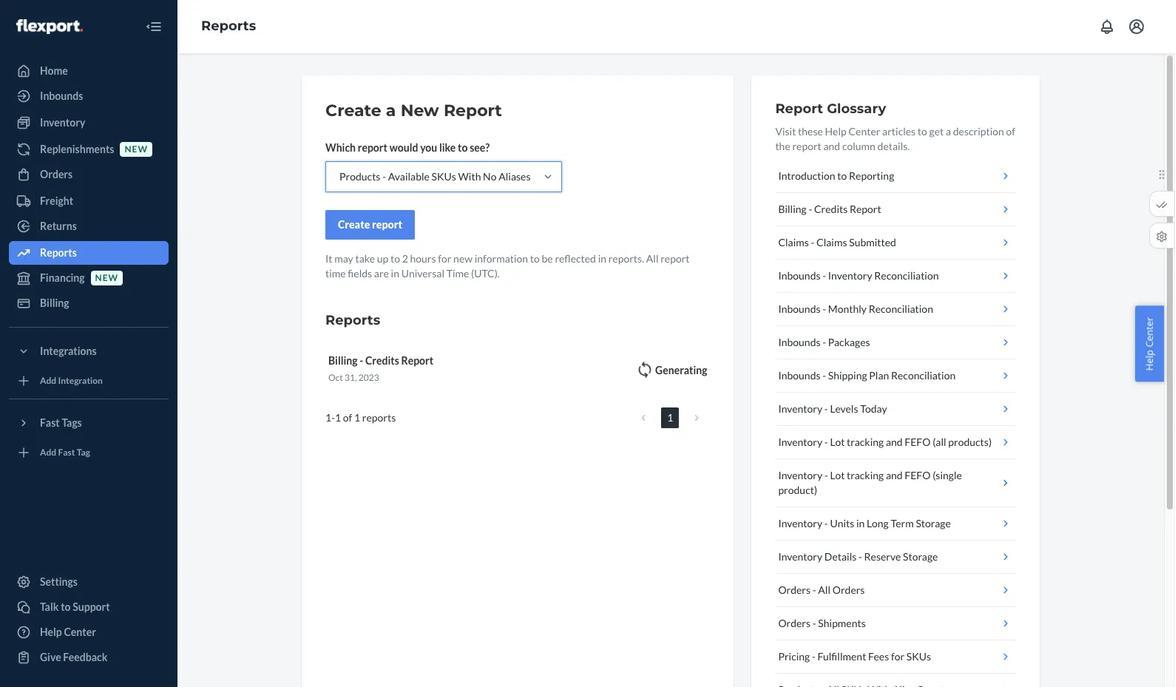 Task type: vqa. For each thing, say whether or not it's contained in the screenshot.
Tab List
no



Task type: describe. For each thing, give the bounding box(es) containing it.
give
[[40, 651, 61, 664]]

- for claims - claims submitted
[[811, 236, 815, 249]]

lot for inventory - lot tracking and fefo (single product)
[[831, 469, 845, 482]]

billing link
[[9, 292, 169, 315]]

reports
[[362, 412, 396, 424]]

billing for billing
[[40, 297, 69, 309]]

glossary
[[827, 101, 887, 117]]

to right talk
[[61, 601, 71, 613]]

term
[[891, 517, 914, 530]]

- for inventory - lot tracking and fefo (single product)
[[825, 469, 829, 482]]

help center inside help center link
[[40, 626, 96, 639]]

credits for billing - credits report
[[815, 203, 848, 215]]

center inside button
[[1144, 317, 1157, 347]]

all inside button
[[819, 584, 831, 596]]

1 1 from the left
[[326, 412, 332, 424]]

close navigation image
[[145, 18, 163, 36]]

visit these help center articles to get a description of the report and column details.
[[776, 125, 1016, 152]]

2 claims from the left
[[817, 236, 848, 249]]

report inside visit these help center articles to get a description of the report and column details.
[[793, 140, 822, 152]]

inventory for inventory - units in long term storage
[[779, 517, 823, 530]]

inbounds link
[[9, 84, 169, 108]]

0 horizontal spatial in
[[391, 267, 400, 280]]

claims - claims submitted
[[779, 236, 897, 249]]

inventory - levels today button
[[776, 393, 1017, 426]]

take
[[356, 252, 375, 265]]

orders - shipments
[[779, 617, 866, 630]]

inbounds - shipping plan reconciliation
[[779, 369, 956, 382]]

see?
[[470, 141, 490, 154]]

flexport logo image
[[16, 19, 83, 34]]

products
[[340, 170, 381, 183]]

to left be
[[530, 252, 540, 265]]

- for orders - shipments
[[813, 617, 817, 630]]

of inside visit these help center articles to get a description of the report and column details.
[[1007, 125, 1016, 138]]

products)
[[949, 436, 992, 448]]

which
[[326, 141, 356, 154]]

details
[[825, 551, 857, 563]]

billing for billing - credits report
[[779, 203, 807, 215]]

be
[[542, 252, 553, 265]]

orders for orders - all orders
[[779, 584, 811, 596]]

up
[[377, 252, 389, 265]]

storage inside button
[[916, 517, 951, 530]]

create report
[[338, 218, 403, 231]]

inventory - lot tracking and fefo (all products)
[[779, 436, 992, 448]]

1 horizontal spatial in
[[598, 252, 607, 265]]

fast tags button
[[9, 411, 169, 435]]

it may take up to 2 hours for new information to be reflected in reports. all report time fields are in universal time (utc).
[[326, 252, 690, 280]]

4 1 from the left
[[668, 412, 674, 424]]

- for inbounds - inventory reconciliation
[[823, 269, 827, 282]]

inventory for inventory - levels today
[[779, 403, 823, 415]]

help center link
[[9, 621, 169, 645]]

to left '2'
[[391, 252, 400, 265]]

inventory - levels today
[[779, 403, 888, 415]]

help center inside help center button
[[1144, 317, 1157, 371]]

- for billing - credits report oct 31, 2023
[[360, 354, 364, 367]]

- for inventory - lot tracking and fefo (all products)
[[825, 436, 829, 448]]

0 horizontal spatial reports link
[[9, 241, 169, 265]]

orders - shipments button
[[776, 608, 1017, 641]]

create report button
[[326, 210, 415, 240]]

inbounds for inbounds - packages
[[779, 336, 821, 349]]

report for create a new report
[[444, 101, 502, 121]]

report glossary
[[776, 101, 887, 117]]

to left reporting
[[838, 169, 848, 182]]

add for add integration
[[40, 375, 56, 387]]

(single
[[933, 469, 963, 482]]

product)
[[779, 484, 818, 497]]

units
[[831, 517, 855, 530]]

universal
[[402, 267, 445, 280]]

feedback
[[63, 651, 108, 664]]

may
[[335, 252, 354, 265]]

claims - claims submitted button
[[776, 226, 1017, 260]]

2 vertical spatial help
[[40, 626, 62, 639]]

billing - credits report
[[779, 203, 882, 215]]

all inside it may take up to 2 hours for new information to be reflected in reports. all report time fields are in universal time (utc).
[[647, 252, 659, 265]]

give feedback button
[[9, 646, 169, 670]]

inventory for inventory - lot tracking and fefo (all products)
[[779, 436, 823, 448]]

add fast tag link
[[9, 441, 169, 465]]

storage inside button
[[904, 551, 939, 563]]

inventory for inventory details - reserve storage
[[779, 551, 823, 563]]

create for create a new report
[[326, 101, 382, 121]]

new for replenishments
[[125, 144, 148, 155]]

- for inbounds - monthly reconciliation
[[823, 303, 827, 315]]

reconciliation for inbounds - inventory reconciliation
[[875, 269, 939, 282]]

inbounds - monthly reconciliation
[[779, 303, 934, 315]]

report inside button
[[372, 218, 403, 231]]

inbounds for inbounds - shipping plan reconciliation
[[779, 369, 821, 382]]

reflected
[[555, 252, 596, 265]]

support
[[73, 601, 110, 613]]

fields
[[348, 267, 372, 280]]

like
[[440, 141, 456, 154]]

fefo for (all
[[905, 436, 931, 448]]

pricing
[[779, 650, 810, 663]]

details.
[[878, 140, 910, 152]]

home
[[40, 64, 68, 77]]

fulfillment
[[818, 650, 867, 663]]

add for add fast tag
[[40, 447, 56, 458]]

time
[[447, 267, 469, 280]]

1 vertical spatial of
[[343, 412, 352, 424]]

inbounds - inventory reconciliation
[[779, 269, 939, 282]]

new for financing
[[95, 273, 118, 284]]

- for orders - all orders
[[813, 584, 817, 596]]

plan
[[870, 369, 890, 382]]

billing - credits report button
[[776, 193, 1017, 226]]

fefo for (single
[[905, 469, 931, 482]]

31,
[[345, 372, 357, 383]]

fees
[[869, 650, 890, 663]]

orders link
[[9, 163, 169, 186]]

open account menu image
[[1128, 18, 1146, 36]]

articles
[[883, 125, 916, 138]]

column
[[843, 140, 876, 152]]

aliases
[[499, 170, 531, 183]]

inventory for inventory - lot tracking and fefo (single product)
[[779, 469, 823, 482]]

add integration
[[40, 375, 103, 387]]

introduction
[[779, 169, 836, 182]]

available
[[388, 170, 430, 183]]

long
[[867, 517, 889, 530]]

- for inbounds - packages
[[823, 336, 827, 349]]

settings
[[40, 576, 78, 588]]

monthly
[[829, 303, 867, 315]]

are
[[374, 267, 389, 280]]

financing
[[40, 272, 85, 284]]

tracking for (single
[[847, 469, 884, 482]]

talk to support button
[[9, 596, 169, 619]]

0 vertical spatial reports link
[[201, 18, 256, 34]]

orders up shipments
[[833, 584, 865, 596]]

hours
[[410, 252, 436, 265]]

no
[[483, 170, 497, 183]]

give feedback
[[40, 651, 108, 664]]

and for inventory - lot tracking and fefo (all products)
[[886, 436, 903, 448]]

replenishments
[[40, 143, 114, 155]]

1 link
[[662, 408, 680, 429]]



Task type: locate. For each thing, give the bounding box(es) containing it.
for
[[438, 252, 452, 265], [892, 650, 905, 663]]

- left units
[[825, 517, 829, 530]]

in left long
[[857, 517, 865, 530]]

- right products
[[383, 170, 386, 183]]

- left shipping
[[823, 369, 827, 382]]

introduction to reporting button
[[776, 160, 1017, 193]]

1 horizontal spatial reports
[[201, 18, 256, 34]]

1 horizontal spatial of
[[1007, 125, 1016, 138]]

today
[[861, 403, 888, 415]]

report up up
[[372, 218, 403, 231]]

in left reports. at the top right of page
[[598, 252, 607, 265]]

inbounds - packages button
[[776, 326, 1017, 360]]

inbounds for inbounds - inventory reconciliation
[[779, 269, 821, 282]]

fefo
[[905, 436, 931, 448], [905, 469, 931, 482]]

reconciliation down inbounds - packages button
[[892, 369, 956, 382]]

inventory left levels
[[779, 403, 823, 415]]

fefo inside inventory - lot tracking and fefo (single product)
[[905, 469, 931, 482]]

all up orders - shipments
[[819, 584, 831, 596]]

credits down introduction to reporting
[[815, 203, 848, 215]]

inventory - lot tracking and fefo (single product) button
[[776, 460, 1017, 508]]

0 horizontal spatial credits
[[365, 354, 399, 367]]

1 vertical spatial reports
[[40, 246, 77, 259]]

reconciliation inside button
[[892, 369, 956, 382]]

inventory up product)
[[779, 469, 823, 482]]

0 vertical spatial add
[[40, 375, 56, 387]]

of right description
[[1007, 125, 1016, 138]]

reserve
[[865, 551, 902, 563]]

pricing - fulfillment fees for skus
[[779, 650, 932, 663]]

0 horizontal spatial help center
[[40, 626, 96, 639]]

2 horizontal spatial new
[[454, 252, 473, 265]]

new up orders 'link'
[[125, 144, 148, 155]]

a left new
[[386, 101, 396, 121]]

reporting
[[850, 169, 895, 182]]

a right get
[[946, 125, 952, 138]]

these
[[798, 125, 823, 138]]

inbounds inside button
[[779, 369, 821, 382]]

1 vertical spatial reconciliation
[[869, 303, 934, 315]]

0 vertical spatial center
[[849, 125, 881, 138]]

2 vertical spatial reports
[[326, 312, 381, 329]]

chevron left image
[[642, 413, 646, 423]]

- inside inventory - lot tracking and fefo (single product)
[[825, 469, 829, 482]]

0 vertical spatial new
[[125, 144, 148, 155]]

credits inside billing - credits report oct 31, 2023
[[365, 354, 399, 367]]

0 horizontal spatial help
[[40, 626, 62, 639]]

reconciliation inside button
[[875, 269, 939, 282]]

1 vertical spatial center
[[1144, 317, 1157, 347]]

orders for orders - shipments
[[779, 617, 811, 630]]

help inside button
[[1144, 350, 1157, 371]]

1 vertical spatial credits
[[365, 354, 399, 367]]

1 horizontal spatial claims
[[817, 236, 848, 249]]

inventory - units in long term storage
[[779, 517, 951, 530]]

- for pricing - fulfillment fees for skus
[[812, 650, 816, 663]]

- down oct
[[332, 412, 335, 424]]

2 fefo from the top
[[905, 469, 931, 482]]

1 vertical spatial fefo
[[905, 469, 931, 482]]

- right 'pricing'
[[812, 650, 816, 663]]

- for 1 - 1 of 1 reports
[[332, 412, 335, 424]]

1 fefo from the top
[[905, 436, 931, 448]]

submitted
[[850, 236, 897, 249]]

for up time
[[438, 252, 452, 265]]

help center
[[1144, 317, 1157, 371], [40, 626, 96, 639]]

description
[[954, 125, 1005, 138]]

tracking down the inventory - lot tracking and fefo (all products)
[[847, 469, 884, 482]]

report down these
[[793, 140, 822, 152]]

and inside inventory - lot tracking and fefo (single product)
[[886, 469, 903, 482]]

0 vertical spatial skus
[[432, 170, 456, 183]]

integration
[[58, 375, 103, 387]]

fast left 'tags'
[[40, 417, 60, 429]]

1 horizontal spatial all
[[819, 584, 831, 596]]

reconciliation down inbounds - inventory reconciliation button
[[869, 303, 934, 315]]

2 1 from the left
[[335, 412, 341, 424]]

- up 2023
[[360, 354, 364, 367]]

inbounds
[[40, 90, 83, 102], [779, 269, 821, 282], [779, 303, 821, 315], [779, 336, 821, 349], [779, 369, 821, 382]]

1 vertical spatial storage
[[904, 551, 939, 563]]

0 vertical spatial of
[[1007, 125, 1016, 138]]

report right reports. at the top right of page
[[661, 252, 690, 265]]

0 horizontal spatial of
[[343, 412, 352, 424]]

- down claims - claims submitted
[[823, 269, 827, 282]]

(all
[[933, 436, 947, 448]]

which report would you like to see?
[[326, 141, 490, 154]]

inventory inside button
[[779, 517, 823, 530]]

returns link
[[9, 215, 169, 238]]

inbounds for inbounds - monthly reconciliation
[[779, 303, 821, 315]]

credits for billing - credits report oct 31, 2023
[[365, 354, 399, 367]]

inventory details - reserve storage button
[[776, 541, 1017, 574]]

0 vertical spatial help
[[825, 125, 847, 138]]

0 horizontal spatial new
[[95, 273, 118, 284]]

orders up orders - shipments
[[779, 584, 811, 596]]

report inside it may take up to 2 hours for new information to be reflected in reports. all report time fields are in universal time (utc).
[[661, 252, 690, 265]]

orders inside 'link'
[[40, 168, 73, 181]]

billing for billing - credits report oct 31, 2023
[[329, 354, 358, 367]]

1 horizontal spatial center
[[849, 125, 881, 138]]

to right like
[[458, 141, 468, 154]]

skus inside button
[[907, 650, 932, 663]]

1 horizontal spatial help
[[825, 125, 847, 138]]

new inside it may take up to 2 hours for new information to be reflected in reports. all report time fields are in universal time (utc).
[[454, 252, 473, 265]]

help inside visit these help center articles to get a description of the report and column details.
[[825, 125, 847, 138]]

fefo left (all
[[905, 436, 931, 448]]

tag
[[77, 447, 90, 458]]

and
[[824, 140, 841, 152], [886, 436, 903, 448], [886, 469, 903, 482]]

talk
[[40, 601, 59, 613]]

1 vertical spatial in
[[391, 267, 400, 280]]

tracking
[[847, 436, 884, 448], [847, 469, 884, 482]]

the
[[776, 140, 791, 152]]

(utc).
[[471, 267, 500, 280]]

in inside the inventory - units in long term storage button
[[857, 517, 865, 530]]

0 vertical spatial billing
[[779, 203, 807, 215]]

1 vertical spatial for
[[892, 650, 905, 663]]

report for billing - credits report
[[850, 203, 882, 215]]

get
[[930, 125, 944, 138]]

fefo left (single
[[905, 469, 931, 482]]

skus down orders - shipments button
[[907, 650, 932, 663]]

billing - credits report oct 31, 2023
[[329, 354, 434, 383]]

new up the billing link
[[95, 273, 118, 284]]

time
[[326, 267, 346, 280]]

orders for orders
[[40, 168, 73, 181]]

billing inside billing - credits report oct 31, 2023
[[329, 354, 358, 367]]

1 vertical spatial new
[[454, 252, 473, 265]]

2 vertical spatial new
[[95, 273, 118, 284]]

2 vertical spatial reconciliation
[[892, 369, 956, 382]]

- for billing - credits report
[[809, 203, 813, 215]]

new up time
[[454, 252, 473, 265]]

- down introduction
[[809, 203, 813, 215]]

inbounds - packages
[[779, 336, 871, 349]]

inbounds - inventory reconciliation button
[[776, 260, 1017, 293]]

2 vertical spatial in
[[857, 517, 865, 530]]

freight
[[40, 195, 73, 207]]

- inside "button"
[[811, 236, 815, 249]]

home link
[[9, 59, 169, 83]]

claims
[[779, 236, 809, 249], [817, 236, 848, 249]]

0 vertical spatial lot
[[831, 436, 845, 448]]

add down fast tags at bottom left
[[40, 447, 56, 458]]

and for inventory - lot tracking and fefo (single product)
[[886, 469, 903, 482]]

settings link
[[9, 571, 169, 594]]

fast inside dropdown button
[[40, 417, 60, 429]]

storage right term
[[916, 517, 951, 530]]

add left integration
[[40, 375, 56, 387]]

oct
[[329, 372, 343, 383]]

2 horizontal spatial billing
[[779, 203, 807, 215]]

inventory - lot tracking and fefo (single product)
[[779, 469, 963, 497]]

- left levels
[[825, 403, 829, 415]]

in right are
[[391, 267, 400, 280]]

inventory up orders - all orders
[[779, 551, 823, 563]]

create for create report
[[338, 218, 370, 231]]

inventory inside button
[[779, 551, 823, 563]]

report left would
[[358, 141, 388, 154]]

3 1 from the left
[[354, 412, 360, 424]]

0 vertical spatial fast
[[40, 417, 60, 429]]

0 vertical spatial a
[[386, 101, 396, 121]]

for inside button
[[892, 650, 905, 663]]

1 vertical spatial skus
[[907, 650, 932, 663]]

in
[[598, 252, 607, 265], [391, 267, 400, 280], [857, 517, 865, 530]]

2 vertical spatial center
[[64, 626, 96, 639]]

integrations button
[[9, 340, 169, 363]]

0 horizontal spatial reports
[[40, 246, 77, 259]]

of left reports
[[343, 412, 352, 424]]

packages
[[829, 336, 871, 349]]

1 vertical spatial all
[[819, 584, 831, 596]]

- left monthly
[[823, 303, 827, 315]]

1 tracking from the top
[[847, 436, 884, 448]]

inventory inside inventory - lot tracking and fefo (single product)
[[779, 469, 823, 482]]

pricing - fulfillment fees for skus button
[[776, 641, 1017, 674]]

orders up "freight"
[[40, 168, 73, 181]]

credits inside button
[[815, 203, 848, 215]]

inbounds left packages
[[779, 336, 821, 349]]

- for products - available skus with no aliases
[[383, 170, 386, 183]]

inbounds down home
[[40, 90, 83, 102]]

1 horizontal spatial help center
[[1144, 317, 1157, 371]]

report inside billing - credits report oct 31, 2023
[[401, 354, 434, 367]]

billing down introduction
[[779, 203, 807, 215]]

billing inside button
[[779, 203, 807, 215]]

0 vertical spatial fefo
[[905, 436, 931, 448]]

2 horizontal spatial reports
[[326, 312, 381, 329]]

inventory inside inventory - lot tracking and fefo (all products) button
[[779, 436, 823, 448]]

with
[[458, 170, 481, 183]]

1 horizontal spatial reports link
[[201, 18, 256, 34]]

tracking inside inventory - lot tracking and fefo (single product)
[[847, 469, 884, 482]]

1 vertical spatial fast
[[58, 447, 75, 458]]

- down billing - credits report on the top of page
[[811, 236, 815, 249]]

2 vertical spatial billing
[[329, 354, 358, 367]]

- down inventory - levels today
[[825, 436, 829, 448]]

orders - all orders button
[[776, 574, 1017, 608]]

- right details
[[859, 551, 863, 563]]

1 vertical spatial and
[[886, 436, 903, 448]]

1 vertical spatial add
[[40, 447, 56, 458]]

0 vertical spatial storage
[[916, 517, 951, 530]]

0 horizontal spatial all
[[647, 252, 659, 265]]

2 vertical spatial and
[[886, 469, 903, 482]]

2 horizontal spatial center
[[1144, 317, 1157, 347]]

0 vertical spatial in
[[598, 252, 607, 265]]

orders up 'pricing'
[[779, 617, 811, 630]]

inbounds for inbounds
[[40, 90, 83, 102]]

add
[[40, 375, 56, 387], [40, 447, 56, 458]]

storage right reserve
[[904, 551, 939, 563]]

0 vertical spatial reports
[[201, 18, 256, 34]]

inventory down product)
[[779, 517, 823, 530]]

0 horizontal spatial a
[[386, 101, 396, 121]]

it
[[326, 252, 333, 265]]

2 horizontal spatial in
[[857, 517, 865, 530]]

- inside billing - credits report oct 31, 2023
[[360, 354, 364, 367]]

lot down inventory - levels today
[[831, 436, 845, 448]]

fefo inside inventory - lot tracking and fefo (all products) button
[[905, 436, 931, 448]]

2 tracking from the top
[[847, 469, 884, 482]]

new
[[401, 101, 439, 121]]

- left shipments
[[813, 617, 817, 630]]

1 horizontal spatial new
[[125, 144, 148, 155]]

1 vertical spatial reports link
[[9, 241, 169, 265]]

0 vertical spatial all
[[647, 252, 659, 265]]

of
[[1007, 125, 1016, 138], [343, 412, 352, 424]]

- up inventory - units in long term storage
[[825, 469, 829, 482]]

2 horizontal spatial help
[[1144, 350, 1157, 371]]

a
[[386, 101, 396, 121], [946, 125, 952, 138]]

- up orders - shipments
[[813, 584, 817, 596]]

1 vertical spatial a
[[946, 125, 952, 138]]

and down inventory - levels today button
[[886, 436, 903, 448]]

to inside visit these help center articles to get a description of the report and column details.
[[918, 125, 928, 138]]

1 vertical spatial help center
[[40, 626, 96, 639]]

shipments
[[819, 617, 866, 630]]

create inside button
[[338, 218, 370, 231]]

1 vertical spatial tracking
[[847, 469, 884, 482]]

create up the may
[[338, 218, 370, 231]]

add fast tag
[[40, 447, 90, 458]]

0 vertical spatial create
[[326, 101, 382, 121]]

1 add from the top
[[40, 375, 56, 387]]

tracking down today
[[847, 436, 884, 448]]

help center button
[[1136, 306, 1165, 382]]

1 vertical spatial create
[[338, 218, 370, 231]]

inventory up replenishments
[[40, 116, 85, 129]]

reconciliation down "claims - claims submitted" "button"
[[875, 269, 939, 282]]

lot up units
[[831, 469, 845, 482]]

talk to support
[[40, 601, 110, 613]]

1 lot from the top
[[831, 436, 845, 448]]

to left get
[[918, 125, 928, 138]]

storage
[[916, 517, 951, 530], [904, 551, 939, 563]]

tracking for (all
[[847, 436, 884, 448]]

inventory inside inventory - levels today button
[[779, 403, 823, 415]]

inbounds - shipping plan reconciliation button
[[776, 360, 1017, 393]]

2
[[402, 252, 408, 265]]

0 horizontal spatial for
[[438, 252, 452, 265]]

center
[[849, 125, 881, 138], [1144, 317, 1157, 347], [64, 626, 96, 639]]

1 horizontal spatial credits
[[815, 203, 848, 215]]

reports
[[201, 18, 256, 34], [40, 246, 77, 259], [326, 312, 381, 329]]

2023
[[359, 372, 379, 383]]

inventory inside inventory link
[[40, 116, 85, 129]]

inventory up monthly
[[829, 269, 873, 282]]

- left packages
[[823, 336, 827, 349]]

1 vertical spatial lot
[[831, 469, 845, 482]]

levels
[[831, 403, 859, 415]]

lot for inventory - lot tracking and fefo (all products)
[[831, 436, 845, 448]]

fast left tag
[[58, 447, 75, 458]]

add inside add integration link
[[40, 375, 56, 387]]

inventory down inventory - levels today
[[779, 436, 823, 448]]

report inside button
[[850, 203, 882, 215]]

inbounds - monthly reconciliation button
[[776, 293, 1017, 326]]

0 horizontal spatial billing
[[40, 297, 69, 309]]

inbounds down claims - claims submitted
[[779, 269, 821, 282]]

0 vertical spatial help center
[[1144, 317, 1157, 371]]

0 horizontal spatial claims
[[779, 236, 809, 249]]

reconciliation for inbounds - monthly reconciliation
[[869, 303, 934, 315]]

2 add from the top
[[40, 447, 56, 458]]

inventory for inventory
[[40, 116, 85, 129]]

0 vertical spatial and
[[824, 140, 841, 152]]

orders - all orders
[[779, 584, 865, 596]]

open notifications image
[[1099, 18, 1117, 36]]

inventory - lot tracking and fefo (all products) button
[[776, 426, 1017, 460]]

returns
[[40, 220, 77, 232]]

0 horizontal spatial skus
[[432, 170, 456, 183]]

0 vertical spatial reconciliation
[[875, 269, 939, 282]]

0 vertical spatial credits
[[815, 203, 848, 215]]

add inside add fast tag link
[[40, 447, 56, 458]]

and left column
[[824, 140, 841, 152]]

and inside visit these help center articles to get a description of the report and column details.
[[824, 140, 841, 152]]

lot inside inventory - lot tracking and fefo (single product)
[[831, 469, 845, 482]]

- for inbounds - shipping plan reconciliation
[[823, 369, 827, 382]]

chevron right image
[[695, 413, 700, 423]]

skus left with
[[432, 170, 456, 183]]

report for billing - credits report oct 31, 2023
[[401, 354, 434, 367]]

create up which
[[326, 101, 382, 121]]

orders inside button
[[779, 617, 811, 630]]

and down inventory - lot tracking and fefo (all products) button
[[886, 469, 903, 482]]

inbounds down inbounds - packages
[[779, 369, 821, 382]]

0 vertical spatial for
[[438, 252, 452, 265]]

credits up 2023
[[365, 354, 399, 367]]

billing down financing
[[40, 297, 69, 309]]

would
[[390, 141, 418, 154]]

- for inventory - levels today
[[825, 403, 829, 415]]

0 horizontal spatial center
[[64, 626, 96, 639]]

reconciliation inside button
[[869, 303, 934, 315]]

1 vertical spatial help
[[1144, 350, 1157, 371]]

0 vertical spatial tracking
[[847, 436, 884, 448]]

1 horizontal spatial a
[[946, 125, 952, 138]]

1 horizontal spatial billing
[[329, 354, 358, 367]]

integrations
[[40, 345, 97, 357]]

- for inventory - units in long term storage
[[825, 517, 829, 530]]

1 horizontal spatial for
[[892, 650, 905, 663]]

products - available skus with no aliases
[[340, 170, 531, 183]]

center inside visit these help center articles to get a description of the report and column details.
[[849, 125, 881, 138]]

fast tags
[[40, 417, 82, 429]]

all right reports. at the top right of page
[[647, 252, 659, 265]]

inbounds up inbounds - packages
[[779, 303, 821, 315]]

for right "fees"
[[892, 650, 905, 663]]

inbounds inside button
[[779, 303, 821, 315]]

1
[[326, 412, 332, 424], [335, 412, 341, 424], [354, 412, 360, 424], [668, 412, 674, 424]]

for inside it may take up to 2 hours for new information to be reflected in reports. all report time fields are in universal time (utc).
[[438, 252, 452, 265]]

2 lot from the top
[[831, 469, 845, 482]]

1 horizontal spatial skus
[[907, 650, 932, 663]]

shipping
[[829, 369, 868, 382]]

inventory inside inbounds - inventory reconciliation button
[[829, 269, 873, 282]]

billing up oct
[[329, 354, 358, 367]]

1 claims from the left
[[779, 236, 809, 249]]

a inside visit these help center articles to get a description of the report and column details.
[[946, 125, 952, 138]]

1 vertical spatial billing
[[40, 297, 69, 309]]



